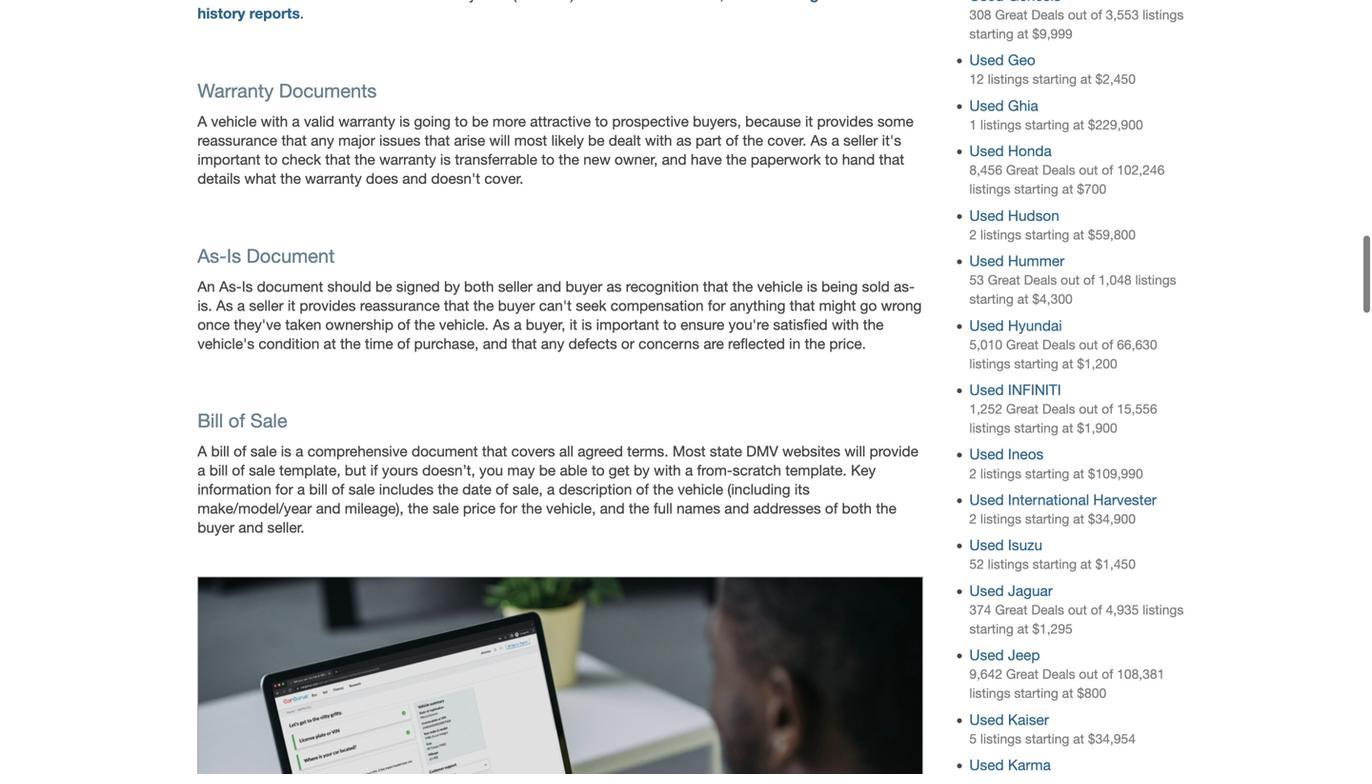 Task type: describe. For each thing, give the bounding box(es) containing it.
sale down sale
[[251, 443, 277, 460]]

used infiniti link
[[970, 382, 1062, 399]]

if
[[370, 462, 378, 480]]

to inside a bill of sale is a comprehensive document that covers all agreed terms. most state dmv websites will provide a bill of sale template, but if yours doesn't, you may be able to get by with a from-scratch template. key information for a bill of sale includes the date of sale, a description of the vehicle (including its make/model/year and mileage), the sale price for the vehicle, and the full names and addresses of both the buyer and seller.
[[592, 462, 605, 480]]

vehicle inside guide to vehicle history reports
[[871, 0, 920, 3]]

that up check
[[282, 132, 307, 149]]

53
[[970, 273, 984, 288]]

used for used ineos 2 listings starting at $109,990
[[970, 446, 1004, 464]]

an
[[198, 278, 215, 295]]

vehicle inside an as-is document should be signed by both seller and buyer as recognition that the vehicle is being sold as- is. as a seller it provides reassurance that the buyer can't seek compensation for anything that might go wrong once they've taken ownership of the vehicle. as a buyer, it is important to ensure you're satisfied with the vehicle's condition at the time of purchase, and that any defects or concerns are reflected in the price.
[[757, 278, 803, 295]]

used kaiser 5 listings starting at $34,954
[[970, 712, 1136, 747]]

the down go
[[863, 316, 884, 333]]

is left being
[[807, 278, 818, 295]]

sale left price
[[433, 501, 459, 518]]

does
[[366, 170, 398, 187]]

0 vertical spatial bill
[[211, 443, 230, 460]]

defects
[[569, 335, 617, 353]]

have
[[691, 151, 722, 168]]

at inside 8,456 great deals out of 102,246 listings starting at
[[1063, 182, 1074, 197]]

is up issues
[[399, 113, 410, 130]]

at inside 1,252 great deals out of 15,556 listings starting at
[[1063, 421, 1074, 436]]

1 vertical spatial as
[[216, 297, 233, 314]]

guide to vehicle history reports
[[198, 0, 920, 22]]

with inside a bill of sale is a comprehensive document that covers all agreed terms. most state dmv websites will provide a bill of sale template, but if yours doesn't, you may be able to get by with a from-scratch template. key information for a bill of sale includes the date of sale, a description of the vehicle (including its make/model/year and mileage), the sale price for the vehicle, and the full names and addresses of both the buyer and seller.
[[654, 462, 681, 480]]

some
[[878, 113, 914, 130]]

great for jeep
[[1007, 667, 1039, 683]]

and down the vehicle.
[[483, 335, 508, 353]]

1,252
[[970, 402, 1003, 417]]

doesn't,
[[422, 462, 475, 480]]

sale,
[[513, 481, 543, 499]]

great for jaguar
[[996, 603, 1028, 618]]

from-
[[697, 462, 733, 480]]

that down buyer,
[[512, 335, 537, 353]]

seller inside a vehicle with a valid warranty is going to be more attractive to prospective buyers, because it provides some reassurance that any major issues that arise will most likely be dealt with as part of the cover. as a seller it's important to check that the warranty is transferrable to the new owner, and have the paperwork to hand that details what the warranty does and doesn't cover.
[[844, 132, 878, 149]]

used ineos 2 listings starting at $109,990
[[970, 446, 1144, 482]]

both inside a bill of sale is a comprehensive document that covers all agreed terms. most state dmv websites will provide a bill of sale template, but if yours doesn't, you may be able to get by with a from-scratch template. key information for a bill of sale includes the date of sale, a description of the vehicle (including its make/model/year and mileage), the sale price for the vehicle, and the full names and addresses of both the buyer and seller.
[[842, 501, 872, 518]]

deals for used honda
[[1043, 163, 1076, 178]]

terms.
[[627, 443, 669, 460]]

at inside used international harvester 2 listings starting at $34,900
[[1074, 512, 1085, 527]]

sale up the information
[[249, 462, 275, 480]]

and down description
[[600, 501, 625, 518]]

as inside a vehicle with a valid warranty is going to be more attractive to prospective buyers, because it provides some reassurance that any major issues that arise will most likely be dealt with as part of the cover. as a seller it's important to check that the warranty is transferrable to the new owner, and have the paperwork to hand that details what the warranty does and doesn't cover.
[[677, 132, 692, 149]]

$2,450
[[1096, 72, 1136, 87]]

1 vertical spatial warranty
[[379, 151, 436, 168]]

of down "you" at the bottom left of the page
[[496, 481, 509, 499]]

used infiniti
[[970, 382, 1062, 399]]

the right have
[[726, 151, 747, 168]]

the up the vehicle.
[[473, 297, 494, 314]]

at inside the used ghia 1 listings starting at $229,900
[[1074, 117, 1085, 132]]

scratch
[[733, 462, 782, 480]]

provides inside an as-is document should be signed by both seller and buyer as recognition that the vehicle is being sold as- is. as a seller it provides reassurance that the buyer can't seek compensation for anything that might go wrong once they've taken ownership of the vehicle. as a buyer, it is important to ensure you're satisfied with the vehicle's condition at the time of purchase, and that any defects or concerns are reflected in the price.
[[300, 297, 356, 314]]

the left full
[[629, 501, 650, 518]]

bill of sale
[[198, 410, 288, 432]]

out for jaguar
[[1068, 603, 1088, 618]]

both inside an as-is document should be signed by both seller and buyer as recognition that the vehicle is being sold as- is. as a seller it provides reassurance that the buyer can't seek compensation for anything that might go wrong once they've taken ownership of the vehicle. as a buyer, it is important to ensure you're satisfied with the vehicle's condition at the time of purchase, and that any defects or concerns are reflected in the price.
[[464, 278, 494, 295]]

buyer,
[[526, 316, 566, 333]]

ghia
[[1008, 97, 1039, 114]]

the down likely
[[559, 151, 580, 168]]

document
[[247, 245, 335, 267]]

that up ensure
[[703, 278, 729, 295]]

great for honda
[[1007, 163, 1039, 178]]

kaiser
[[1008, 712, 1049, 729]]

price.
[[830, 335, 866, 353]]

of down bill of sale
[[234, 443, 246, 460]]

any inside a vehicle with a valid warranty is going to be more attractive to prospective buyers, because it provides some reassurance that any major issues that arise will most likely be dealt with as part of the cover. as a seller it's important to check that the warranty is transferrable to the new owner, and have the paperwork to hand that details what the warranty does and doesn't cover.
[[311, 132, 334, 149]]

with down prospective
[[645, 132, 672, 149]]

and left have
[[662, 151, 687, 168]]

sale down but
[[349, 481, 375, 499]]

to down most
[[542, 151, 555, 168]]

will inside a vehicle with a valid warranty is going to be more attractive to prospective buyers, because it provides some reassurance that any major issues that arise will most likely be dealt with as part of the cover. as a seller it's important to check that the warranty is transferrable to the new owner, and have the paperwork to hand that details what the warranty does and doesn't cover.
[[490, 132, 510, 149]]

names
[[677, 501, 721, 518]]

a for a vehicle with a valid warranty is going to be more attractive to prospective buyers, because it provides some reassurance that any major issues that arise will most likely be dealt with as part of the cover. as a seller it's important to check that the warranty is transferrable to the new owner, and have the paperwork to hand that details what the warranty does and doesn't cover.
[[198, 113, 207, 130]]

and up can't
[[537, 278, 562, 295]]

308
[[970, 7, 992, 22]]

listings inside the used ghia 1 listings starting at $229,900
[[981, 117, 1022, 132]]

.
[[300, 5, 304, 22]]

the up anything
[[733, 278, 753, 295]]

used honda
[[970, 143, 1052, 160]]

paperwork
[[751, 151, 821, 168]]

used international harvester link
[[970, 492, 1157, 509]]

1 vertical spatial cover.
[[485, 170, 524, 187]]

1 vertical spatial bill
[[209, 462, 228, 480]]

listings inside the used hudson 2 listings starting at $59,800
[[981, 227, 1022, 242]]

arise
[[454, 132, 485, 149]]

102,246
[[1117, 163, 1165, 178]]

by inside a bill of sale is a comprehensive document that covers all agreed terms. most state dmv websites will provide a bill of sale template, but if yours doesn't, you may be able to get by with a from-scratch template. key information for a bill of sale includes the date of sale, a description of the vehicle (including its make/model/year and mileage), the sale price for the vehicle, and the full names and addresses of both the buyer and seller.
[[634, 462, 650, 480]]

that up the vehicle.
[[444, 297, 469, 314]]

of inside a vehicle with a valid warranty is going to be more attractive to prospective buyers, because it provides some reassurance that any major issues that arise will most likely be dealt with as part of the cover. as a seller it's important to check that the warranty is transferrable to the new owner, and have the paperwork to hand that details what the warranty does and doesn't cover.
[[726, 132, 739, 149]]

great for hyundai
[[1007, 337, 1039, 352]]

starting inside 8,456 great deals out of 102,246 listings starting at
[[1015, 182, 1059, 197]]

$229,900
[[1088, 117, 1144, 132]]

new
[[584, 151, 611, 168]]

of down the template. on the bottom right of page
[[825, 501, 838, 518]]

at inside used geo 12 listings starting at $2,450
[[1081, 72, 1092, 87]]

$800
[[1077, 687, 1107, 702]]

attractive
[[530, 113, 591, 130]]

374
[[970, 603, 992, 618]]

what
[[245, 170, 276, 187]]

used isuzu link
[[970, 537, 1043, 554]]

used jeep link
[[970, 647, 1041, 665]]

to inside guide to vehicle history reports
[[853, 0, 867, 3]]

provide
[[870, 443, 919, 460]]

of inside 1,252 great deals out of 15,556 listings starting at
[[1102, 402, 1114, 417]]

reflected
[[728, 335, 785, 353]]

listings inside 53 great deals out of 1,048 listings starting at
[[1136, 273, 1177, 288]]

great for hummer
[[988, 273, 1021, 288]]

template,
[[279, 462, 341, 480]]

information
[[198, 481, 271, 499]]

1
[[970, 117, 977, 132]]

1 vertical spatial for
[[276, 481, 293, 499]]

at inside an as-is document should be signed by both seller and buyer as recognition that the vehicle is being sold as- is. as a seller it provides reassurance that the buyer can't seek compensation for anything that might go wrong once they've taken ownership of the vehicle. as a buyer, it is important to ensure you're satisfied with the vehicle's condition at the time of purchase, and that any defects or concerns are reflected in the price.
[[324, 335, 336, 353]]

most
[[515, 132, 547, 149]]

deals for used hummer
[[1024, 273, 1057, 288]]

ineos
[[1008, 446, 1044, 464]]

starting inside used international harvester 2 listings starting at $34,900
[[1026, 512, 1070, 527]]

bill
[[198, 410, 223, 432]]

out for infiniti
[[1079, 402, 1099, 417]]

used isuzu 52 listings starting at $1,450
[[970, 537, 1136, 573]]

at inside 308 great deals out of 3,553 listings starting at
[[1018, 26, 1029, 41]]

$34,900
[[1088, 512, 1136, 527]]

a up template,
[[296, 443, 304, 460]]

honda
[[1008, 143, 1052, 160]]

make/model/year
[[198, 501, 312, 518]]

to up arise
[[455, 113, 468, 130]]

and down make/model/year
[[239, 520, 263, 537]]

the down the because
[[743, 132, 764, 149]]

it inside a vehicle with a valid warranty is going to be more attractive to prospective buyers, because it provides some reassurance that any major issues that arise will most likely be dealt with as part of the cover. as a seller it's important to check that the warranty is transferrable to the new owner, and have the paperwork to hand that details what the warranty does and doesn't cover.
[[805, 113, 813, 130]]

document inside a bill of sale is a comprehensive document that covers all agreed terms. most state dmv websites will provide a bill of sale template, but if yours doesn't, you may be able to get by with a from-scratch template. key information for a bill of sale includes the date of sale, a description of the vehicle (including its make/model/year and mileage), the sale price for the vehicle, and the full names and addresses of both the buyer and seller.
[[412, 443, 478, 460]]

you
[[479, 462, 503, 480]]

a left valid
[[292, 113, 300, 130]]

listings inside used geo 12 listings starting at $2,450
[[988, 72, 1029, 87]]

the down doesn't,
[[438, 481, 459, 499]]

recognition
[[626, 278, 699, 295]]

used karma
[[970, 757, 1051, 775]]

of inside 5,010 great deals out of 66,630 listings starting at
[[1102, 337, 1114, 352]]

and down the (including
[[725, 501, 750, 518]]

history
[[198, 4, 245, 22]]

c2d desktop enterdetails image
[[198, 577, 924, 775]]

used for used international harvester 2 listings starting at $34,900
[[970, 492, 1004, 509]]

66,630
[[1117, 337, 1158, 352]]

starting inside 374 great deals out of 4,935 listings starting at
[[970, 622, 1014, 637]]

of inside 308 great deals out of 3,553 listings starting at
[[1091, 7, 1103, 22]]

that down the major
[[325, 151, 351, 168]]

reports
[[249, 4, 300, 22]]

any inside an as-is document should be signed by both seller and buyer as recognition that the vehicle is being sold as- is. as a seller it provides reassurance that the buyer can't seek compensation for anything that might go wrong once they've taken ownership of the vehicle. as a buyer, it is important to ensure you're satisfied with the vehicle's condition at the time of purchase, and that any defects or concerns are reflected in the price.
[[541, 335, 565, 353]]

starting inside 308 great deals out of 3,553 listings starting at
[[970, 26, 1014, 41]]

1 vertical spatial seller
[[498, 278, 533, 295]]

1,252 great deals out of 15,556 listings starting at
[[970, 402, 1158, 436]]

is inside a bill of sale is a comprehensive document that covers all agreed terms. most state dmv websites will provide a bill of sale template, but if yours doesn't, you may be able to get by with a from-scratch template. key information for a bill of sale includes the date of sale, a description of the vehicle (including its make/model/year and mileage), the sale price for the vehicle, and the full names and addresses of both the buyer and seller.
[[281, 443, 292, 460]]

harvester
[[1094, 492, 1157, 509]]

of up the information
[[232, 462, 245, 480]]

a left buyer,
[[514, 316, 522, 333]]

document inside an as-is document should be signed by both seller and buyer as recognition that the vehicle is being sold as- is. as a seller it provides reassurance that the buyer can't seek compensation for anything that might go wrong once they've taken ownership of the vehicle. as a buyer, it is important to ensure you're satisfied with the vehicle's condition at the time of purchase, and that any defects or concerns are reflected in the price.
[[257, 278, 323, 295]]

$1,450
[[1096, 557, 1136, 573]]

used hummer
[[970, 253, 1065, 270]]

reassurance inside an as-is document should be signed by both seller and buyer as recognition that the vehicle is being sold as- is. as a seller it provides reassurance that the buyer can't seek compensation for anything that might go wrong once they've taken ownership of the vehicle. as a buyer, it is important to ensure you're satisfied with the vehicle's condition at the time of purchase, and that any defects or concerns are reflected in the price.
[[360, 297, 440, 314]]

listings inside 1,252 great deals out of 15,556 listings starting at
[[970, 421, 1011, 436]]

listings inside 374 great deals out of 4,935 listings starting at
[[1143, 603, 1184, 618]]

warranty documents
[[198, 80, 377, 102]]

starting inside used kaiser 5 listings starting at $34,954
[[1026, 732, 1070, 747]]

reassurance inside a vehicle with a valid warranty is going to be more attractive to prospective buyers, because it provides some reassurance that any major issues that arise will most likely be dealt with as part of the cover. as a seller it's important to check that the warranty is transferrable to the new owner, and have the paperwork to hand that details what the warranty does and doesn't cover.
[[198, 132, 277, 149]]

of inside 8,456 great deals out of 102,246 listings starting at
[[1102, 163, 1114, 178]]

2 for used ineos
[[970, 466, 977, 482]]

9,642
[[970, 667, 1003, 683]]

a up they've
[[237, 297, 245, 314]]

at inside used ineos 2 listings starting at $109,990
[[1074, 466, 1085, 482]]

12
[[970, 72, 984, 87]]

$9,999
[[1033, 26, 1073, 41]]

being
[[822, 278, 858, 295]]

used for used kaiser 5 listings starting at $34,954
[[970, 712, 1004, 729]]

vehicle inside a vehicle with a valid warranty is going to be more attractive to prospective buyers, because it provides some reassurance that any major issues that arise will most likely be dealt with as part of the cover. as a seller it's important to check that the warranty is transferrable to the new owner, and have the paperwork to hand that details what the warranty does and doesn't cover.
[[211, 113, 257, 130]]

of inside 53 great deals out of 1,048 listings starting at
[[1084, 273, 1095, 288]]

1 vertical spatial buyer
[[498, 297, 535, 314]]

0 vertical spatial is
[[227, 245, 241, 267]]

of down terms.
[[636, 481, 649, 499]]

starting inside 53 great deals out of 1,048 listings starting at
[[970, 292, 1014, 307]]

of down template,
[[332, 481, 345, 499]]

the down key
[[876, 501, 897, 518]]

0 vertical spatial buyer
[[566, 278, 603, 295]]

in
[[789, 335, 801, 353]]

the down "includes"
[[408, 501, 429, 518]]

starting inside used geo 12 listings starting at $2,450
[[1033, 72, 1077, 87]]

listings inside used kaiser 5 listings starting at $34,954
[[981, 732, 1022, 747]]

be up arise
[[472, 113, 489, 130]]

prospective
[[612, 113, 689, 130]]

wrong
[[881, 297, 922, 314]]

3,553
[[1106, 7, 1139, 22]]

starting inside the used hudson 2 listings starting at $59,800
[[1026, 227, 1070, 242]]

taken
[[285, 316, 322, 333]]

go
[[860, 297, 877, 314]]

a down template,
[[297, 481, 305, 499]]

that down it's
[[879, 151, 905, 168]]

be up new
[[588, 132, 605, 149]]

starting inside used ineos 2 listings starting at $109,990
[[1026, 466, 1070, 482]]

with inside an as-is document should be signed by both seller and buyer as recognition that the vehicle is being sold as- is. as a seller it provides reassurance that the buyer can't seek compensation for anything that might go wrong once they've taken ownership of the vehicle. as a buyer, it is important to ensure you're satisfied with the vehicle's condition at the time of purchase, and that any defects or concerns are reflected in the price.
[[832, 316, 859, 333]]

covers
[[512, 443, 555, 460]]

hyundai
[[1008, 317, 1063, 334]]

of right bill
[[229, 410, 245, 432]]

yours
[[382, 462, 418, 480]]

doesn't
[[431, 170, 481, 187]]

out for jeep
[[1079, 667, 1099, 683]]

the down the major
[[355, 151, 375, 168]]

a up the information
[[198, 462, 205, 480]]

a left it's
[[832, 132, 840, 149]]

to inside an as-is document should be signed by both seller and buyer as recognition that the vehicle is being sold as- is. as a seller it provides reassurance that the buyer can't seek compensation for anything that might go wrong once they've taken ownership of the vehicle. as a buyer, it is important to ensure you're satisfied with the vehicle's condition at the time of purchase, and that any defects or concerns are reflected in the price.
[[664, 316, 677, 333]]

1 horizontal spatial for
[[500, 501, 518, 518]]

used for used karma
[[970, 757, 1004, 775]]

seller.
[[267, 520, 305, 537]]

the down ownership
[[340, 335, 361, 353]]

the up full
[[653, 481, 674, 499]]

template.
[[786, 462, 847, 480]]

at inside used isuzu 52 listings starting at $1,450
[[1081, 557, 1092, 573]]



Task type: vqa. For each thing, say whether or not it's contained in the screenshot.
'With:'
no



Task type: locate. For each thing, give the bounding box(es) containing it.
used hummer link
[[970, 253, 1065, 270]]

starting inside the used ghia 1 listings starting at $229,900
[[1026, 117, 1070, 132]]

as inside a vehicle with a valid warranty is going to be more attractive to prospective buyers, because it provides some reassurance that any major issues that arise will most likely be dealt with as part of the cover. as a seller it's important to check that the warranty is transferrable to the new owner, and have the paperwork to hand that details what the warranty does and doesn't cover.
[[811, 132, 828, 149]]

great inside 5,010 great deals out of 66,630 listings starting at
[[1007, 337, 1039, 352]]

starting up international
[[1026, 466, 1070, 482]]

starting inside 5,010 great deals out of 66,630 listings starting at
[[1015, 356, 1059, 372]]

1 vertical spatial both
[[842, 501, 872, 518]]

be left the signed
[[376, 278, 392, 295]]

both
[[464, 278, 494, 295], [842, 501, 872, 518]]

great for infiniti
[[1007, 402, 1039, 417]]

used for used honda
[[970, 143, 1004, 160]]

$59,800
[[1088, 227, 1136, 242]]

warranty down issues
[[379, 151, 436, 168]]

10 used from the top
[[970, 537, 1004, 554]]

vehicle inside a bill of sale is a comprehensive document that covers all agreed terms. most state dmv websites will provide a bill of sale template, but if yours doesn't, you may be able to get by with a from-scratch template. key information for a bill of sale includes the date of sale, a description of the vehicle (including its make/model/year and mileage), the sale price for the vehicle, and the full names and addresses of both the buyer and seller.
[[678, 481, 724, 499]]

any
[[311, 132, 334, 149], [541, 335, 565, 353]]

deals for used jeep
[[1043, 667, 1076, 683]]

deals down $1,295
[[1043, 667, 1076, 683]]

0 vertical spatial document
[[257, 278, 323, 295]]

at left $800
[[1063, 687, 1074, 702]]

2 used from the top
[[970, 97, 1004, 114]]

1 a from the top
[[198, 113, 207, 130]]

1 horizontal spatial cover.
[[768, 132, 807, 149]]

9,642 great deals out of 108,381 listings starting at
[[970, 667, 1165, 702]]

concerns
[[639, 335, 700, 353]]

0 vertical spatial will
[[490, 132, 510, 149]]

a right sale,
[[547, 481, 555, 499]]

it right the because
[[805, 113, 813, 130]]

to up "concerns"
[[664, 316, 677, 333]]

1 horizontal spatial seller
[[498, 278, 533, 295]]

starting down kaiser
[[1026, 732, 1070, 747]]

1,048
[[1099, 273, 1132, 288]]

for up ensure
[[708, 297, 726, 314]]

5 used from the top
[[970, 253, 1004, 270]]

0 horizontal spatial both
[[464, 278, 494, 295]]

deals inside 9,642 great deals out of 108,381 listings starting at
[[1043, 667, 1076, 683]]

bill down bill
[[211, 443, 230, 460]]

used ineos link
[[970, 446, 1044, 464]]

at left $2,450
[[1081, 72, 1092, 87]]

used ghia 1 listings starting at $229,900
[[970, 97, 1144, 132]]

used inside used ineos 2 listings starting at $109,990
[[970, 446, 1004, 464]]

2 vertical spatial seller
[[249, 297, 284, 314]]

great right 308
[[996, 7, 1028, 22]]

$700
[[1077, 182, 1107, 197]]

2 inside used international harvester 2 listings starting at $34,900
[[970, 512, 977, 527]]

to up what
[[265, 151, 278, 168]]

2 vertical spatial as
[[493, 316, 510, 333]]

document up doesn't,
[[412, 443, 478, 460]]

at down used international harvester link
[[1074, 512, 1085, 527]]

0 vertical spatial warranty
[[339, 113, 395, 130]]

1 used from the top
[[970, 52, 1004, 69]]

starting up the used ghia 1 listings starting at $229,900
[[1033, 72, 1077, 87]]

3 used from the top
[[970, 143, 1004, 160]]

at left the $700
[[1063, 182, 1074, 197]]

12 used from the top
[[970, 647, 1004, 665]]

out inside 374 great deals out of 4,935 listings starting at
[[1068, 603, 1088, 618]]

0 horizontal spatial reassurance
[[198, 132, 277, 149]]

at
[[1018, 26, 1029, 41], [1081, 72, 1092, 87], [1074, 117, 1085, 132], [1063, 182, 1074, 197], [1074, 227, 1085, 242], [1018, 292, 1029, 307], [324, 335, 336, 353], [1063, 356, 1074, 372], [1063, 421, 1074, 436], [1074, 466, 1085, 482], [1074, 512, 1085, 527], [1081, 557, 1092, 573], [1018, 622, 1029, 637], [1063, 687, 1074, 702], [1074, 732, 1085, 747]]

1 vertical spatial important
[[596, 316, 659, 333]]

reassurance up details
[[198, 132, 277, 149]]

1 horizontal spatial will
[[845, 443, 866, 460]]

1 horizontal spatial as
[[493, 316, 510, 333]]

0 vertical spatial by
[[444, 278, 460, 295]]

may
[[507, 462, 535, 480]]

of
[[1091, 7, 1103, 22], [726, 132, 739, 149], [1102, 163, 1114, 178], [1084, 273, 1095, 288], [398, 316, 410, 333], [397, 335, 410, 353], [1102, 337, 1114, 352], [1102, 402, 1114, 417], [229, 410, 245, 432], [234, 443, 246, 460], [232, 462, 245, 480], [332, 481, 345, 499], [496, 481, 509, 499], [636, 481, 649, 499], [825, 501, 838, 518], [1091, 603, 1103, 618], [1102, 667, 1114, 683]]

2 a from the top
[[198, 443, 207, 460]]

at left $1,200
[[1063, 356, 1074, 372]]

2 vertical spatial for
[[500, 501, 518, 518]]

used up 12
[[970, 52, 1004, 69]]

2 horizontal spatial for
[[708, 297, 726, 314]]

deals inside 374 great deals out of 4,935 listings starting at
[[1032, 603, 1065, 618]]

are
[[704, 335, 724, 353]]

be inside an as-is document should be signed by both seller and buyer as recognition that the vehicle is being sold as- is. as a seller it provides reassurance that the buyer can't seek compensation for anything that might go wrong once they've taken ownership of the vehicle. as a buyer, it is important to ensure you're satisfied with the vehicle's condition at the time of purchase, and that any defects or concerns are reflected in the price.
[[376, 278, 392, 295]]

used for used hummer
[[970, 253, 1004, 270]]

of down the signed
[[398, 316, 410, 333]]

that
[[282, 132, 307, 149], [425, 132, 450, 149], [325, 151, 351, 168], [879, 151, 905, 168], [703, 278, 729, 295], [444, 297, 469, 314], [790, 297, 815, 314], [512, 335, 537, 353], [482, 443, 508, 460]]

out up $1,200
[[1079, 337, 1099, 352]]

0 horizontal spatial important
[[198, 151, 261, 168]]

0 vertical spatial for
[[708, 297, 726, 314]]

used inside used geo 12 listings starting at $2,450
[[970, 52, 1004, 69]]

0 horizontal spatial by
[[444, 278, 460, 295]]

used for used jaguar
[[970, 583, 1004, 600]]

2 vertical spatial 2
[[970, 512, 977, 527]]

used for used infiniti
[[970, 382, 1004, 399]]

2 horizontal spatial buyer
[[566, 278, 603, 295]]

1 2 from the top
[[970, 227, 977, 242]]

1 vertical spatial is
[[242, 278, 253, 295]]

of right time
[[397, 335, 410, 353]]

a down bill
[[198, 443, 207, 460]]

starting down 308
[[970, 26, 1014, 41]]

signed
[[396, 278, 440, 295]]

0 vertical spatial a
[[198, 113, 207, 130]]

at inside 374 great deals out of 4,935 listings starting at
[[1018, 622, 1029, 637]]

be
[[472, 113, 489, 130], [588, 132, 605, 149], [376, 278, 392, 295], [539, 462, 556, 480]]

will
[[490, 132, 510, 149], [845, 443, 866, 460]]

is.
[[198, 297, 212, 314]]

deals for used hyundai
[[1043, 337, 1076, 352]]

11 used from the top
[[970, 583, 1004, 600]]

a for a bill of sale is a comprehensive document that covers all agreed terms. most state dmv websites will provide a bill of sale template, but if yours doesn't, you may be able to get by with a from-scratch template. key information for a bill of sale includes the date of sale, a description of the vehicle (including its make/model/year and mileage), the sale price for the vehicle, and the full names and addresses of both the buyer and seller.
[[198, 443, 207, 460]]

listings inside 5,010 great deals out of 66,630 listings starting at
[[970, 356, 1011, 372]]

0 vertical spatial it
[[805, 113, 813, 130]]

used karma link
[[970, 757, 1051, 775]]

important inside a vehicle with a valid warranty is going to be more attractive to prospective buyers, because it provides some reassurance that any major issues that arise will most likely be dealt with as part of the cover. as a seller it's important to check that the warranty is transferrable to the new owner, and have the paperwork to hand that details what the warranty does and doesn't cover.
[[198, 151, 261, 168]]

0 horizontal spatial provides
[[300, 297, 356, 314]]

as left the part at the top right of page
[[677, 132, 692, 149]]

deals inside 1,252 great deals out of 15,556 listings starting at
[[1043, 402, 1076, 417]]

with
[[261, 113, 288, 130], [645, 132, 672, 149], [832, 316, 859, 333], [654, 462, 681, 480]]

out up $1,900
[[1079, 402, 1099, 417]]

great inside 1,252 great deals out of 15,556 listings starting at
[[1007, 402, 1039, 417]]

any down buyer,
[[541, 335, 565, 353]]

the
[[743, 132, 764, 149], [355, 151, 375, 168], [559, 151, 580, 168], [726, 151, 747, 168], [280, 170, 301, 187], [733, 278, 753, 295], [473, 297, 494, 314], [414, 316, 435, 333], [863, 316, 884, 333], [340, 335, 361, 353], [805, 335, 826, 353], [438, 481, 459, 499], [653, 481, 674, 499], [408, 501, 429, 518], [522, 501, 542, 518], [629, 501, 650, 518], [876, 501, 897, 518]]

1 vertical spatial document
[[412, 443, 478, 460]]

check
[[282, 151, 321, 168]]

great down honda
[[1007, 163, 1039, 178]]

0 vertical spatial provides
[[817, 113, 874, 130]]

out inside 308 great deals out of 3,553 listings starting at
[[1068, 7, 1088, 22]]

used inside used kaiser 5 listings starting at $34,954
[[970, 712, 1004, 729]]

most
[[673, 443, 706, 460]]

by down terms.
[[634, 462, 650, 480]]

0 horizontal spatial document
[[257, 278, 323, 295]]

at up jeep
[[1018, 622, 1029, 637]]

and right does
[[402, 170, 427, 187]]

date
[[463, 481, 492, 499]]

$34,954
[[1088, 732, 1136, 747]]

listings down used kaiser link at the right bottom
[[981, 732, 1022, 747]]

is up doesn't
[[440, 151, 451, 168]]

a bill of sale is a comprehensive document that covers all agreed terms. most state dmv websites will provide a bill of sale template, but if yours doesn't, you may be able to get by with a from-scratch template. key information for a bill of sale includes the date of sale, a description of the vehicle (including its make/model/year and mileage), the sale price for the vehicle, and the full names and addresses of both the buyer and seller.
[[198, 443, 919, 537]]

details
[[198, 170, 240, 187]]

1 horizontal spatial it
[[570, 316, 578, 333]]

dmv
[[746, 443, 779, 460]]

2 inside used ineos 2 listings starting at $109,990
[[970, 466, 977, 482]]

deals inside 308 great deals out of 3,553 listings starting at
[[1032, 7, 1065, 22]]

8 used from the top
[[970, 446, 1004, 464]]

out inside 1,252 great deals out of 15,556 listings starting at
[[1079, 402, 1099, 417]]

for
[[708, 297, 726, 314], [276, 481, 293, 499], [500, 501, 518, 518]]

0 vertical spatial 2
[[970, 227, 977, 242]]

deals down hyundai
[[1043, 337, 1076, 352]]

sold
[[862, 278, 890, 295]]

as right is.
[[216, 297, 233, 314]]

as up compensation on the top of page
[[607, 278, 622, 295]]

get
[[609, 462, 630, 480]]

4 used from the top
[[970, 207, 1004, 224]]

as inside an as-is document should be signed by both seller and buyer as recognition that the vehicle is being sold as- is. as a seller it provides reassurance that the buyer can't seek compensation for anything that might go wrong once they've taken ownership of the vehicle. as a buyer, it is important to ensure you're satisfied with the vehicle's condition at the time of purchase, and that any defects or concerns are reflected in the price.
[[607, 278, 622, 295]]

used for used geo 12 listings starting at $2,450
[[970, 52, 1004, 69]]

9 used from the top
[[970, 492, 1004, 509]]

be inside a bill of sale is a comprehensive document that covers all agreed terms. most state dmv websites will provide a bill of sale template, but if yours doesn't, you may be able to get by with a from-scratch template. key information for a bill of sale includes the date of sale, a description of the vehicle (including its make/model/year and mileage), the sale price for the vehicle, and the full names and addresses of both the buyer and seller.
[[539, 462, 556, 480]]

at up geo
[[1018, 26, 1029, 41]]

7 used from the top
[[970, 382, 1004, 399]]

part
[[696, 132, 722, 149]]

important up or
[[596, 316, 659, 333]]

1 horizontal spatial provides
[[817, 113, 874, 130]]

starting
[[970, 26, 1014, 41], [1033, 72, 1077, 87], [1026, 117, 1070, 132], [1015, 182, 1059, 197], [1026, 227, 1070, 242], [970, 292, 1014, 307], [1015, 356, 1059, 372], [1015, 421, 1059, 436], [1026, 466, 1070, 482], [1026, 512, 1070, 527], [1033, 557, 1077, 573], [970, 622, 1014, 637], [1015, 687, 1059, 702], [1026, 732, 1070, 747]]

provides inside a vehicle with a valid warranty is going to be more attractive to prospective buyers, because it provides some reassurance that any major issues that arise will most likely be dealt with as part of the cover. as a seller it's important to check that the warranty is transferrable to the new owner, and have the paperwork to hand that details what the warranty does and doesn't cover.
[[817, 113, 874, 130]]

used for used hudson 2 listings starting at $59,800
[[970, 207, 1004, 224]]

2 inside the used hudson 2 listings starting at $59,800
[[970, 227, 977, 242]]

bill up the information
[[209, 462, 228, 480]]

1 vertical spatial a
[[198, 443, 207, 460]]

at inside 9,642 great deals out of 108,381 listings starting at
[[1063, 687, 1074, 702]]

great down used hyundai link
[[1007, 337, 1039, 352]]

out inside 9,642 great deals out of 108,381 listings starting at
[[1079, 667, 1099, 683]]

by inside an as-is document should be signed by both seller and buyer as recognition that the vehicle is being sold as- is. as a seller it provides reassurance that the buyer can't seek compensation for anything that might go wrong once they've taken ownership of the vehicle. as a buyer, it is important to ensure you're satisfied with the vehicle's condition at the time of purchase, and that any defects or concerns are reflected in the price.
[[444, 278, 460, 295]]

0 vertical spatial as
[[811, 132, 828, 149]]

great down used infiniti 'link'
[[1007, 402, 1039, 417]]

0 vertical spatial cover.
[[768, 132, 807, 149]]

all
[[559, 443, 574, 460]]

listings down the 9,642
[[970, 687, 1011, 702]]

is up template,
[[281, 443, 292, 460]]

0 horizontal spatial for
[[276, 481, 293, 499]]

0 vertical spatial both
[[464, 278, 494, 295]]

0 horizontal spatial as
[[607, 278, 622, 295]]

2 vertical spatial buyer
[[198, 520, 234, 537]]

$109,990
[[1088, 466, 1144, 482]]

used up the 9,642
[[970, 647, 1004, 665]]

the up 'purchase,'
[[414, 316, 435, 333]]

14 used from the top
[[970, 757, 1004, 775]]

used hudson 2 listings starting at $59,800
[[970, 207, 1136, 242]]

includes
[[379, 481, 434, 499]]

0 horizontal spatial as
[[216, 297, 233, 314]]

hand
[[842, 151, 875, 168]]

owner,
[[615, 151, 658, 168]]

as- inside an as-is document should be signed by both seller and buyer as recognition that the vehicle is being sold as- is. as a seller it provides reassurance that the buyer can't seek compensation for anything that might go wrong once they've taken ownership of the vehicle. as a buyer, it is important to ensure you're satisfied with the vehicle's condition at the time of purchase, and that any defects or concerns are reflected in the price.
[[219, 278, 242, 295]]

2 horizontal spatial as
[[811, 132, 828, 149]]

0 horizontal spatial buyer
[[198, 520, 234, 537]]

to
[[853, 0, 867, 3], [455, 113, 468, 130], [595, 113, 608, 130], [265, 151, 278, 168], [542, 151, 555, 168], [825, 151, 838, 168], [664, 316, 677, 333], [592, 462, 605, 480]]

1 horizontal spatial any
[[541, 335, 565, 353]]

used inside used international harvester 2 listings starting at $34,900
[[970, 492, 1004, 509]]

is inside an as-is document should be signed by both seller and buyer as recognition that the vehicle is being sold as- is. as a seller it provides reassurance that the buyer can't seek compensation for anything that might go wrong once they've taken ownership of the vehicle. as a buyer, it is important to ensure you're satisfied with the vehicle's condition at the time of purchase, and that any defects or concerns are reflected in the price.
[[242, 278, 253, 295]]

going
[[414, 113, 451, 130]]

the down check
[[280, 170, 301, 187]]

2 horizontal spatial seller
[[844, 132, 878, 149]]

cover. down transferrable
[[485, 170, 524, 187]]

deals for used jaguar
[[1032, 603, 1065, 618]]

likely
[[552, 132, 584, 149]]

for down template,
[[276, 481, 293, 499]]

1 vertical spatial any
[[541, 335, 565, 353]]

1 vertical spatial it
[[288, 297, 296, 314]]

1 horizontal spatial document
[[412, 443, 478, 460]]

for inside an as-is document should be signed by both seller and buyer as recognition that the vehicle is being sold as- is. as a seller it provides reassurance that the buyer can't seek compensation for anything that might go wrong once they've taken ownership of the vehicle. as a buyer, it is important to ensure you're satisfied with the vehicle's condition at the time of purchase, and that any defects or concerns are reflected in the price.
[[708, 297, 726, 314]]

at inside 53 great deals out of 1,048 listings starting at
[[1018, 292, 1029, 307]]

vehicle down warranty
[[211, 113, 257, 130]]

vehicle up anything
[[757, 278, 803, 295]]

to down agreed
[[592, 462, 605, 480]]

starting down the 53
[[970, 292, 1014, 307]]

listings inside used isuzu 52 listings starting at $1,450
[[988, 557, 1029, 573]]

1 horizontal spatial by
[[634, 462, 650, 480]]

vehicle's
[[198, 335, 255, 353]]

a down most
[[685, 462, 693, 480]]

listings down used hudson link
[[981, 227, 1022, 242]]

3 2 from the top
[[970, 512, 977, 527]]

out for hummer
[[1061, 273, 1080, 288]]

listings inside 9,642 great deals out of 108,381 listings starting at
[[970, 687, 1011, 702]]

used international harvester 2 listings starting at $34,900
[[970, 492, 1157, 527]]

important inside an as-is document should be signed by both seller and buyer as recognition that the vehicle is being sold as- is. as a seller it provides reassurance that the buyer can't seek compensation for anything that might go wrong once they've taken ownership of the vehicle. as a buyer, it is important to ensure you're satisfied with the vehicle's condition at the time of purchase, and that any defects or concerns are reflected in the price.
[[596, 316, 659, 333]]

used jeep
[[970, 647, 1041, 665]]

deals for used infiniti
[[1043, 402, 1076, 417]]

1 vertical spatial reassurance
[[360, 297, 440, 314]]

listings inside used ineos 2 listings starting at $109,990
[[981, 466, 1022, 482]]

great inside 53 great deals out of 1,048 listings starting at
[[988, 273, 1021, 288]]

1 horizontal spatial reassurance
[[360, 297, 440, 314]]

great inside 308 great deals out of 3,553 listings starting at
[[996, 7, 1028, 22]]

at inside used kaiser 5 listings starting at $34,954
[[1074, 732, 1085, 747]]

used inside the used ghia 1 listings starting at $229,900
[[970, 97, 1004, 114]]

satisfied
[[773, 316, 828, 333]]

used for used isuzu 52 listings starting at $1,450
[[970, 537, 1004, 554]]

will inside a bill of sale is a comprehensive document that covers all agreed terms. most state dmv websites will provide a bill of sale template, but if yours doesn't, you may be able to get by with a from-scratch template. key information for a bill of sale includes the date of sale, a description of the vehicle (including its make/model/year and mileage), the sale price for the vehicle, and the full names and addresses of both the buyer and seller.
[[845, 443, 866, 460]]

sale
[[251, 443, 277, 460], [249, 462, 275, 480], [349, 481, 375, 499], [433, 501, 459, 518]]

to left hand at the top right of the page
[[825, 151, 838, 168]]

used hyundai link
[[970, 317, 1063, 334]]

374 great deals out of 4,935 listings starting at
[[970, 603, 1184, 637]]

seller up they've
[[249, 297, 284, 314]]

listings inside 308 great deals out of 3,553 listings starting at
[[1143, 7, 1184, 22]]

used down 5
[[970, 757, 1004, 775]]

2 2 from the top
[[970, 466, 977, 482]]

used for used jeep
[[970, 647, 1004, 665]]

important
[[198, 151, 261, 168], [596, 316, 659, 333]]

might
[[819, 297, 856, 314]]

$1,900
[[1077, 421, 1118, 436]]

starting down ghia
[[1026, 117, 1070, 132]]

listings inside 8,456 great deals out of 102,246 listings starting at
[[970, 182, 1011, 197]]

used up 8,456
[[970, 143, 1004, 160]]

0 vertical spatial reassurance
[[198, 132, 277, 149]]

used kaiser link
[[970, 712, 1049, 729]]

out for hyundai
[[1079, 337, 1099, 352]]

vehicle
[[871, 0, 920, 3], [211, 113, 257, 130], [757, 278, 803, 295], [678, 481, 724, 499]]

out inside 8,456 great deals out of 102,246 listings starting at
[[1079, 163, 1099, 178]]

compensation
[[611, 297, 704, 314]]

4,935
[[1106, 603, 1139, 618]]

to up new
[[595, 113, 608, 130]]

$4,300
[[1033, 292, 1073, 307]]

listings down the used ghia link
[[981, 117, 1022, 132]]

2 down used hudson link
[[970, 227, 977, 242]]

1 vertical spatial provides
[[300, 297, 356, 314]]

addresses
[[754, 501, 821, 518]]

as-is document
[[198, 245, 335, 267]]

great inside 9,642 great deals out of 108,381 listings starting at
[[1007, 667, 1039, 683]]

buyer inside a bill of sale is a comprehensive document that covers all agreed terms. most state dmv websites will provide a bill of sale template, but if yours doesn't, you may be able to get by with a from-scratch template. key information for a bill of sale includes the date of sale, a description of the vehicle (including its make/model/year and mileage), the sale price for the vehicle, and the full names and addresses of both the buyer and seller.
[[198, 520, 234, 537]]

issues
[[379, 132, 421, 149]]

2 vertical spatial bill
[[309, 481, 328, 499]]

at inside 5,010 great deals out of 66,630 listings starting at
[[1063, 356, 1074, 372]]

buyer down the information
[[198, 520, 234, 537]]

listings right 3,553
[[1143, 7, 1184, 22]]

0 vertical spatial as-
[[198, 245, 227, 267]]

of inside 374 great deals out of 4,935 listings starting at
[[1091, 603, 1103, 618]]

mileage),
[[345, 501, 404, 518]]

seek
[[576, 297, 607, 314]]

out up $800
[[1079, 667, 1099, 683]]

$1,200
[[1077, 356, 1118, 372]]

0 horizontal spatial any
[[311, 132, 334, 149]]

a down warranty
[[198, 113, 207, 130]]

deals inside 53 great deals out of 1,048 listings starting at
[[1024, 273, 1057, 288]]

out up $9,999
[[1068, 7, 1088, 22]]

that down going
[[425, 132, 450, 149]]

deals inside 5,010 great deals out of 66,630 listings starting at
[[1043, 337, 1076, 352]]

used honda link
[[970, 143, 1052, 160]]

2 for used hudson
[[970, 227, 977, 242]]

0 horizontal spatial seller
[[249, 297, 284, 314]]

used geo 12 listings starting at $2,450
[[970, 52, 1136, 87]]

the right in
[[805, 335, 826, 353]]

with up price.
[[832, 316, 859, 333]]

1 vertical spatial will
[[845, 443, 866, 460]]

is down seek
[[582, 316, 592, 333]]

2 vertical spatial warranty
[[305, 170, 362, 187]]

starting inside 9,642 great deals out of 108,381 listings starting at
[[1015, 687, 1059, 702]]

5,010
[[970, 337, 1003, 352]]

1 horizontal spatial important
[[596, 316, 659, 333]]

listings inside used international harvester 2 listings starting at $34,900
[[981, 512, 1022, 527]]

1 horizontal spatial both
[[842, 501, 872, 518]]

0 vertical spatial as
[[677, 132, 692, 149]]

as- right the an
[[219, 278, 242, 295]]

used hyundai
[[970, 317, 1063, 334]]

0 vertical spatial any
[[311, 132, 334, 149]]

a
[[292, 113, 300, 130], [832, 132, 840, 149], [237, 297, 245, 314], [514, 316, 522, 333], [296, 443, 304, 460], [198, 462, 205, 480], [685, 462, 693, 480], [297, 481, 305, 499], [547, 481, 555, 499]]

1 horizontal spatial buyer
[[498, 297, 535, 314]]

used hudson link
[[970, 207, 1060, 224]]

vehicle right "guide"
[[871, 0, 920, 3]]

a
[[198, 113, 207, 130], [198, 443, 207, 460]]

it down seek
[[570, 316, 578, 333]]

deals inside 8,456 great deals out of 102,246 listings starting at
[[1043, 163, 1076, 178]]

2 vertical spatial it
[[570, 316, 578, 333]]

and down template,
[[316, 501, 341, 518]]

great inside 374 great deals out of 4,935 listings starting at
[[996, 603, 1028, 618]]

price
[[463, 501, 496, 518]]

cover. up paperwork
[[768, 132, 807, 149]]

1 vertical spatial as-
[[219, 278, 242, 295]]

0 horizontal spatial cover.
[[485, 170, 524, 187]]

used for used hyundai
[[970, 317, 1004, 334]]

0 horizontal spatial will
[[490, 132, 510, 149]]

out for honda
[[1079, 163, 1099, 178]]

used up the 53
[[970, 253, 1004, 270]]

1 vertical spatial as
[[607, 278, 622, 295]]

starting inside used isuzu 52 listings starting at $1,450
[[1033, 557, 1077, 573]]

at inside the used hudson 2 listings starting at $59,800
[[1074, 227, 1085, 242]]

a inside a vehicle with a valid warranty is going to be more attractive to prospective buyers, because it provides some reassurance that any major issues that arise will most likely be dealt with as part of the cover. as a seller it's important to check that the warranty is transferrable to the new owner, and have the paperwork to hand that details what the warranty does and doesn't cover.
[[198, 113, 207, 130]]

1 horizontal spatial as
[[677, 132, 692, 149]]

the down sale,
[[522, 501, 542, 518]]

with down warranty documents
[[261, 113, 288, 130]]

used for used ghia 1 listings starting at $229,900
[[970, 97, 1004, 114]]

purchase,
[[414, 335, 479, 353]]

starting inside 1,252 great deals out of 15,556 listings starting at
[[1015, 421, 1059, 436]]

2 horizontal spatial it
[[805, 113, 813, 130]]

108,381
[[1117, 667, 1165, 683]]

used inside used isuzu 52 listings starting at $1,450
[[970, 537, 1004, 554]]

listings up used isuzu link at bottom right
[[981, 512, 1022, 527]]

and
[[662, 151, 687, 168], [402, 170, 427, 187], [537, 278, 562, 295], [483, 335, 508, 353], [316, 501, 341, 518], [600, 501, 625, 518], [725, 501, 750, 518], [239, 520, 263, 537]]

0 vertical spatial seller
[[844, 132, 878, 149]]

seller
[[844, 132, 878, 149], [498, 278, 533, 295], [249, 297, 284, 314]]

0 vertical spatial important
[[198, 151, 261, 168]]

used up 52
[[970, 537, 1004, 554]]

an as-is document should be signed by both seller and buyer as recognition that the vehicle is being sold as- is. as a seller it provides reassurance that the buyer can't seek compensation for anything that might go wrong once they've taken ownership of the vehicle. as a buyer, it is important to ensure you're satisfied with the vehicle's condition at the time of purchase, and that any defects or concerns are reflected in the price.
[[198, 278, 922, 353]]

will up transferrable
[[490, 132, 510, 149]]

agreed
[[578, 443, 623, 460]]

state
[[710, 443, 742, 460]]

used inside the used hudson 2 listings starting at $59,800
[[970, 207, 1004, 224]]

it up taken
[[288, 297, 296, 314]]

its
[[795, 481, 810, 499]]

a inside a bill of sale is a comprehensive document that covers all agreed terms. most state dmv websites will provide a bill of sale template, but if yours doesn't, you may be able to get by with a from-scratch template. key information for a bill of sale includes the date of sale, a description of the vehicle (including its make/model/year and mileage), the sale price for the vehicle, and the full names and addresses of both the buyer and seller.
[[198, 443, 207, 460]]

that inside a bill of sale is a comprehensive document that covers all agreed terms. most state dmv websites will provide a bill of sale template, but if yours doesn't, you may be able to get by with a from-scratch template. key information for a bill of sale includes the date of sale, a description of the vehicle (including its make/model/year and mileage), the sale price for the vehicle, and the full names and addresses of both the buyer and seller.
[[482, 443, 508, 460]]

0 horizontal spatial it
[[288, 297, 296, 314]]

that up satisfied
[[790, 297, 815, 314]]

1 vertical spatial by
[[634, 462, 650, 480]]

of inside 9,642 great deals out of 108,381 listings starting at
[[1102, 667, 1114, 683]]

1 vertical spatial 2
[[970, 466, 977, 482]]

13 used from the top
[[970, 712, 1004, 729]]

reassurance
[[198, 132, 277, 149], [360, 297, 440, 314]]

6 used from the top
[[970, 317, 1004, 334]]



